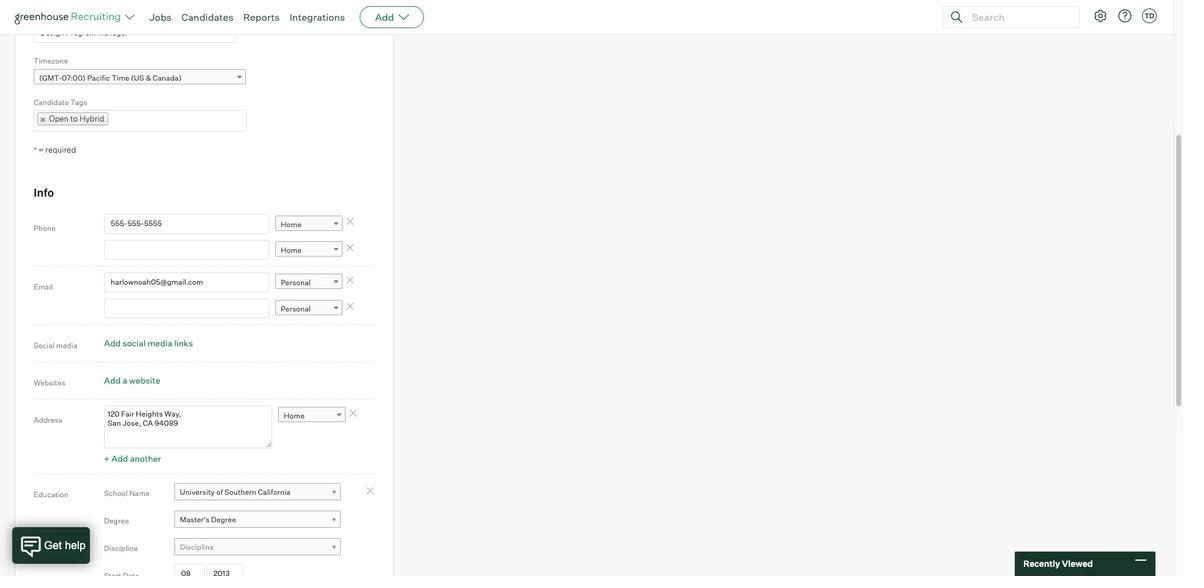 Task type: vqa. For each thing, say whether or not it's contained in the screenshot.
third recipient(s) from the bottom
no



Task type: locate. For each thing, give the bounding box(es) containing it.
a
[[122, 376, 127, 386]]

degree down of
[[211, 516, 236, 525]]

1 vertical spatial personal link
[[275, 300, 343, 318]]

td button
[[1142, 9, 1157, 23]]

add inside popup button
[[375, 11, 394, 23]]

add button
[[360, 6, 424, 28]]

current
[[34, 11, 60, 20]]

2 personal from the top
[[281, 305, 311, 314]]

2 vertical spatial home
[[284, 412, 305, 421]]

add for add a website
[[104, 376, 121, 386]]

address
[[34, 416, 62, 425]]

personal link
[[275, 274, 343, 292], [275, 300, 343, 318]]

1 vertical spatial home link
[[275, 242, 343, 259]]

(us
[[131, 73, 144, 82]]

1 horizontal spatial degree
[[211, 516, 236, 525]]

university of southern california
[[180, 488, 291, 497]]

master's degree link
[[174, 511, 341, 529]]

email
[[34, 283, 53, 292]]

2 vertical spatial home link
[[278, 408, 346, 425]]

(gmt-
[[39, 73, 62, 82]]

0 vertical spatial home link
[[275, 216, 343, 233]]

degree
[[211, 516, 236, 525], [104, 517, 129, 526]]

open to hybrid
[[49, 114, 104, 124]]

candidates link
[[181, 11, 233, 23]]

0 horizontal spatial media
[[56, 341, 77, 350]]

integrations
[[290, 11, 345, 23]]

1 personal from the top
[[281, 279, 311, 288]]

add
[[375, 11, 394, 23], [104, 338, 121, 349], [104, 376, 121, 386], [112, 454, 128, 464]]

of
[[216, 488, 223, 497]]

discipline
[[180, 543, 214, 552], [104, 545, 138, 554]]

timezone
[[34, 56, 68, 66]]

home link for phone
[[275, 216, 343, 233]]

websites
[[34, 379, 65, 388]]

td
[[1145, 12, 1155, 20]]

1 vertical spatial personal
[[281, 305, 311, 314]]

0 vertical spatial personal link
[[275, 274, 343, 292]]

personal
[[281, 279, 311, 288], [281, 305, 311, 314]]

0 vertical spatial personal
[[281, 279, 311, 288]]

media left links on the bottom left of the page
[[148, 338, 172, 349]]

discipline down school
[[104, 545, 138, 554]]

1 horizontal spatial discipline
[[180, 543, 214, 552]]

(gmt-07:00) pacific time (us & canada)
[[39, 73, 182, 82]]

school name
[[104, 490, 150, 499]]

1 vertical spatial home
[[281, 246, 302, 255]]

0 vertical spatial home
[[281, 220, 302, 229]]

+ add another link
[[104, 454, 161, 464]]

personal for second personal link from the bottom
[[281, 279, 311, 288]]

None text field
[[104, 214, 269, 234], [104, 273, 269, 293], [104, 299, 269, 319], [104, 406, 272, 449], [104, 214, 269, 234], [104, 273, 269, 293], [104, 299, 269, 319], [104, 406, 272, 449]]

pacific
[[87, 73, 110, 82]]

reports
[[243, 11, 280, 23]]

southern
[[225, 488, 256, 497]]

07:00)
[[62, 73, 86, 82]]

media right social
[[56, 341, 77, 350]]

candidate tags
[[34, 98, 87, 107]]

info
[[34, 186, 54, 199]]

home link
[[275, 216, 343, 233], [275, 242, 343, 259], [278, 408, 346, 425]]

home link for address
[[278, 408, 346, 425]]

None text field
[[34, 23, 237, 43], [108, 111, 120, 131], [104, 240, 269, 260], [34, 23, 237, 43], [108, 111, 120, 131], [104, 240, 269, 260]]

school
[[104, 490, 128, 499]]

greenhouse recruiting image
[[15, 10, 125, 24]]

home for address
[[284, 412, 305, 421]]

university
[[180, 488, 215, 497]]

configure image
[[1093, 9, 1108, 23]]

degree down school
[[104, 517, 129, 526]]

discipline up mm text field
[[180, 543, 214, 552]]

2 personal link from the top
[[275, 300, 343, 318]]

home
[[281, 220, 302, 229], [281, 246, 302, 255], [284, 412, 305, 421]]

media
[[148, 338, 172, 349], [56, 341, 77, 350]]

social media
[[34, 341, 77, 350]]



Task type: describe. For each thing, give the bounding box(es) containing it.
social
[[34, 341, 55, 350]]

links
[[174, 338, 193, 349]]

* = required
[[34, 145, 76, 155]]

1 horizontal spatial media
[[148, 338, 172, 349]]

open
[[49, 114, 69, 124]]

another
[[130, 454, 161, 464]]

add a website
[[104, 376, 160, 386]]

+
[[104, 454, 110, 464]]

&
[[146, 73, 151, 82]]

0 horizontal spatial discipline
[[104, 545, 138, 554]]

add for add social media links
[[104, 338, 121, 349]]

*
[[34, 146, 37, 155]]

add social media links
[[104, 338, 193, 349]]

candidate
[[34, 98, 69, 107]]

phone
[[34, 224, 56, 233]]

recently viewed
[[1024, 559, 1093, 570]]

td button
[[1140, 6, 1159, 26]]

home for phone
[[281, 220, 302, 229]]

reports link
[[243, 11, 280, 23]]

canada)
[[153, 73, 182, 82]]

university of southern california link
[[174, 484, 341, 502]]

integrations link
[[290, 11, 345, 23]]

discipline link
[[174, 539, 341, 557]]

=
[[38, 145, 44, 155]]

add social media links link
[[104, 338, 193, 349]]

0 horizontal spatial degree
[[104, 517, 129, 526]]

add a website link
[[104, 376, 160, 386]]

hybrid
[[80, 114, 104, 124]]

master's
[[180, 516, 209, 525]]

jobs
[[149, 11, 172, 23]]

required
[[45, 145, 76, 155]]

to
[[70, 114, 78, 124]]

candidates
[[181, 11, 233, 23]]

master's degree
[[180, 516, 236, 525]]

YYYY text field
[[207, 565, 243, 577]]

education
[[34, 491, 69, 500]]

(gmt-07:00) pacific time (us & canada) link
[[34, 69, 246, 87]]

social
[[122, 338, 146, 349]]

time
[[112, 73, 129, 82]]

add for add
[[375, 11, 394, 23]]

Search text field
[[969, 8, 1068, 26]]

current title
[[34, 11, 77, 20]]

viewed
[[1062, 559, 1093, 570]]

recently
[[1024, 559, 1060, 570]]

name
[[129, 490, 150, 499]]

MM text field
[[174, 565, 205, 577]]

title
[[61, 11, 77, 20]]

tags
[[71, 98, 87, 107]]

+ add another
[[104, 454, 161, 464]]

jobs link
[[149, 11, 172, 23]]

website
[[129, 376, 160, 386]]

1 personal link from the top
[[275, 274, 343, 292]]

california
[[258, 488, 291, 497]]

personal for first personal link from the bottom of the page
[[281, 305, 311, 314]]



